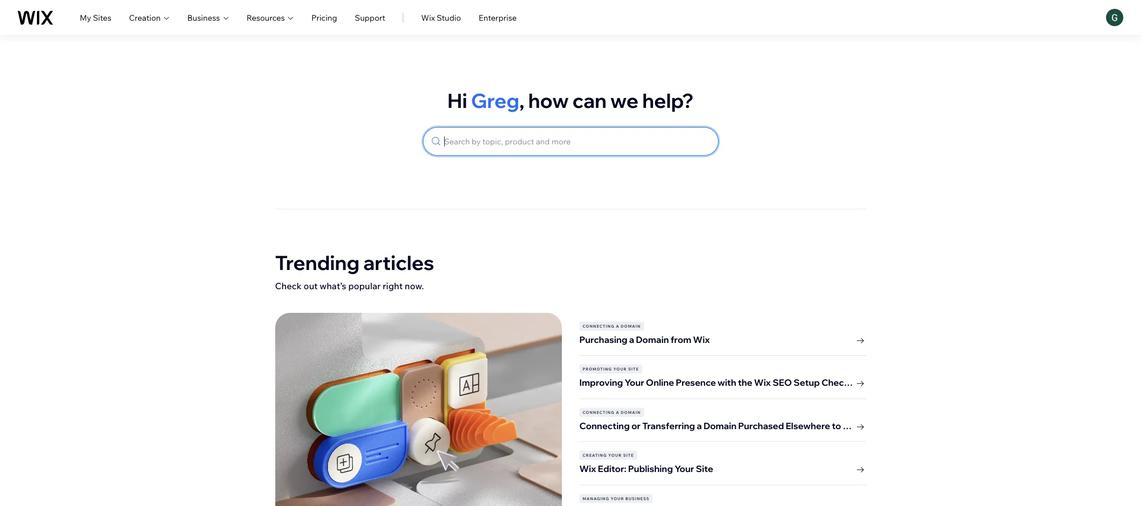 Task type: vqa. For each thing, say whether or not it's contained in the screenshot.
d...
no



Task type: describe. For each thing, give the bounding box(es) containing it.
creating
[[583, 453, 607, 458]]

account
[[883, 420, 919, 432]]

pricing
[[312, 13, 337, 22]]

right
[[383, 280, 403, 292]]

enterprise link
[[479, 12, 517, 23]]

Search by topic, product and more field
[[442, 128, 711, 155]]

out
[[304, 280, 318, 292]]

support
[[355, 13, 385, 22]]

connecting a domain link for wix
[[580, 322, 866, 331]]

0 vertical spatial domain
[[636, 334, 669, 345]]

online
[[646, 377, 674, 388]]

connecting or transferring a domain purchased elsewhere to your wix account link
[[580, 417, 919, 433]]

connecting a domain for purchasing
[[583, 324, 641, 329]]

resources
[[247, 13, 285, 22]]

site for editor:
[[623, 453, 634, 458]]

site for your
[[629, 367, 639, 372]]

a inside connecting or transferring a domain purchased elsewhere to your wix account link
[[697, 420, 702, 432]]

managing your business
[[583, 496, 650, 501]]

support link
[[355, 12, 385, 23]]

business button
[[187, 12, 229, 23]]

editor:
[[598, 463, 627, 475]]

2 vertical spatial connecting
[[580, 420, 630, 432]]

resources button
[[247, 12, 294, 23]]

or
[[632, 420, 641, 432]]

improving
[[580, 377, 623, 388]]

2 horizontal spatial your
[[843, 420, 863, 432]]

to
[[832, 420, 842, 432]]

business
[[187, 13, 220, 22]]

purchasing a domain from wix link
[[580, 331, 866, 346]]

with
[[718, 377, 737, 388]]

managing
[[583, 496, 610, 501]]

how
[[529, 88, 569, 113]]

sites
[[93, 13, 111, 22]]

1 horizontal spatial domain
[[704, 420, 737, 432]]

help?
[[643, 88, 694, 113]]

pricing link
[[312, 12, 337, 23]]

presence
[[676, 377, 716, 388]]

creating your site link
[[580, 451, 866, 460]]

connecting a domain for connecting
[[583, 410, 641, 415]]

a up purchasing on the bottom of the page
[[616, 324, 620, 329]]

greg
[[471, 88, 520, 113]]

now.
[[405, 280, 424, 292]]

connecting a domain link for domain
[[580, 408, 866, 417]]

hi
[[448, 88, 467, 113]]

from
[[671, 334, 692, 345]]

check out what's popular right now.
[[275, 280, 424, 292]]

purchased
[[739, 420, 784, 432]]

enterprise
[[479, 13, 517, 22]]

wix editor: publishing your site link
[[580, 460, 866, 476]]

connecting for connecting
[[583, 410, 615, 415]]

wix left studio
[[421, 13, 435, 22]]

wix left account
[[865, 420, 881, 432]]

what's
[[320, 280, 346, 292]]

wix editor: publishing your site
[[580, 463, 714, 475]]

purchasing a domain from wix
[[580, 334, 710, 345]]

connecting for purchasing
[[583, 324, 615, 329]]

domain for a
[[621, 324, 641, 329]]

,
[[520, 88, 525, 113]]



Task type: locate. For each thing, give the bounding box(es) containing it.
connecting up purchasing on the bottom of the page
[[583, 324, 615, 329]]

wix
[[421, 13, 435, 22], [693, 334, 710, 345], [755, 377, 771, 388], [865, 420, 881, 432], [580, 463, 596, 475]]

connecting down improving
[[583, 410, 615, 415]]

your for your
[[614, 367, 627, 372]]

1 vertical spatial site
[[623, 453, 634, 458]]

my sites link
[[80, 12, 111, 23]]

creation
[[129, 13, 161, 22]]

1 vertical spatial connecting
[[583, 410, 615, 415]]

wix right the
[[755, 377, 771, 388]]

managing your business link
[[580, 494, 866, 503]]

2 vertical spatial your
[[675, 463, 694, 475]]

promoting your site link
[[580, 365, 866, 374]]

a right purchasing on the bottom of the page
[[629, 334, 635, 345]]

studio
[[437, 13, 461, 22]]

transferring
[[643, 420, 695, 432]]

wix studio link
[[421, 12, 461, 23]]

domain
[[621, 324, 641, 329], [621, 410, 641, 415]]

domain up the purchasing a domain from wix
[[621, 324, 641, 329]]

trending
[[275, 250, 360, 275]]

domain left from
[[636, 334, 669, 345]]

0 vertical spatial your
[[614, 367, 627, 372]]

setup
[[794, 377, 820, 388]]

wix down creating
[[580, 463, 596, 475]]

hi greg , how can we help?
[[448, 88, 694, 113]]

business
[[626, 496, 650, 501]]

a right transferring
[[697, 420, 702, 432]]

articles
[[364, 250, 434, 275]]

creating your site
[[583, 453, 634, 458]]

we
[[611, 88, 639, 113]]

a
[[616, 324, 620, 329], [629, 334, 635, 345], [616, 410, 620, 415], [697, 420, 702, 432]]

your
[[625, 377, 645, 388], [843, 420, 863, 432], [675, 463, 694, 475]]

improving your online presence with the wix seo setup checklist link
[[580, 374, 866, 389]]

domain for or
[[621, 410, 641, 415]]

connecting a domain link
[[580, 322, 866, 331], [580, 408, 866, 417]]

domain up "or"
[[621, 410, 641, 415]]

profile image image
[[1107, 9, 1124, 26]]

site
[[629, 367, 639, 372], [623, 453, 634, 458]]

your for editor:
[[609, 453, 622, 458]]

0 vertical spatial your
[[625, 377, 645, 388]]

1 domain from the top
[[621, 324, 641, 329]]

2 domain from the top
[[621, 410, 641, 415]]

publishing
[[628, 463, 673, 475]]

can
[[573, 88, 607, 113]]

connecting or transferring a domain purchased elsewhere to your wix account
[[580, 420, 919, 432]]

1 vertical spatial your
[[843, 420, 863, 432]]

elsewhere
[[786, 420, 831, 432]]

connecting up the creating your site
[[580, 420, 630, 432]]

0 vertical spatial domain
[[621, 324, 641, 329]]

1 vertical spatial connecting a domain link
[[580, 408, 866, 417]]

domain up creating your site link
[[704, 420, 737, 432]]

your left site at the right of the page
[[675, 463, 694, 475]]

checklist
[[822, 377, 863, 388]]

your up editor:
[[609, 453, 622, 458]]

connecting a domain up purchasing on the bottom of the page
[[583, 324, 641, 329]]

connecting
[[583, 324, 615, 329], [583, 410, 615, 415], [580, 420, 630, 432]]

1 horizontal spatial your
[[675, 463, 694, 475]]

connecting a domain link down improving your online presence with the wix seo setup checklist at the right bottom of the page
[[580, 408, 866, 417]]

wix studio
[[421, 13, 461, 22]]

your left online
[[625, 377, 645, 388]]

0 vertical spatial connecting a domain link
[[580, 322, 866, 331]]

my
[[80, 13, 91, 22]]

1 vertical spatial domain
[[704, 420, 737, 432]]

trending articles
[[275, 250, 434, 275]]

your right to
[[843, 420, 863, 432]]

1 connecting a domain link from the top
[[580, 322, 866, 331]]

wix right from
[[693, 334, 710, 345]]

site
[[696, 463, 714, 475]]

site down the purchasing a domain from wix
[[629, 367, 639, 372]]

domain
[[636, 334, 669, 345], [704, 420, 737, 432]]

0 vertical spatial site
[[629, 367, 639, 372]]

2 connecting a domain from the top
[[583, 410, 641, 415]]

promoting your site
[[583, 367, 639, 372]]

the
[[738, 377, 753, 388]]

1 vertical spatial your
[[609, 453, 622, 458]]

a down improving
[[616, 410, 620, 415]]

0 horizontal spatial domain
[[636, 334, 669, 345]]

purchasing
[[580, 334, 628, 345]]

improving your online presence with the wix seo setup checklist
[[580, 377, 863, 388]]

1 connecting a domain from the top
[[583, 324, 641, 329]]

popular
[[348, 280, 381, 292]]

your right promoting
[[614, 367, 627, 372]]

my sites
[[80, 13, 111, 22]]

0 horizontal spatial your
[[625, 377, 645, 388]]

connecting a domain
[[583, 324, 641, 329], [583, 410, 641, 415]]

a inside purchasing a domain from wix link
[[629, 334, 635, 345]]

check
[[275, 280, 302, 292]]

2 connecting a domain link from the top
[[580, 408, 866, 417]]

promoting
[[583, 367, 612, 372]]

your left business at the bottom
[[611, 496, 624, 501]]

2 vertical spatial your
[[611, 496, 624, 501]]

connecting a domain up "or"
[[583, 410, 641, 415]]

1 vertical spatial connecting a domain
[[583, 410, 641, 415]]

creation button
[[129, 12, 170, 23]]

seo
[[773, 377, 792, 388]]

0 vertical spatial connecting a domain
[[583, 324, 641, 329]]

connecting a domain link up promoting your site link
[[580, 322, 866, 331]]

your
[[614, 367, 627, 372], [609, 453, 622, 458], [611, 496, 624, 501]]

site up editor:
[[623, 453, 634, 458]]

0 vertical spatial connecting
[[583, 324, 615, 329]]

1 vertical spatial domain
[[621, 410, 641, 415]]

3d buttons with pictures of letters and icons, in a variety of colors and textures. image
[[275, 313, 562, 506]]



